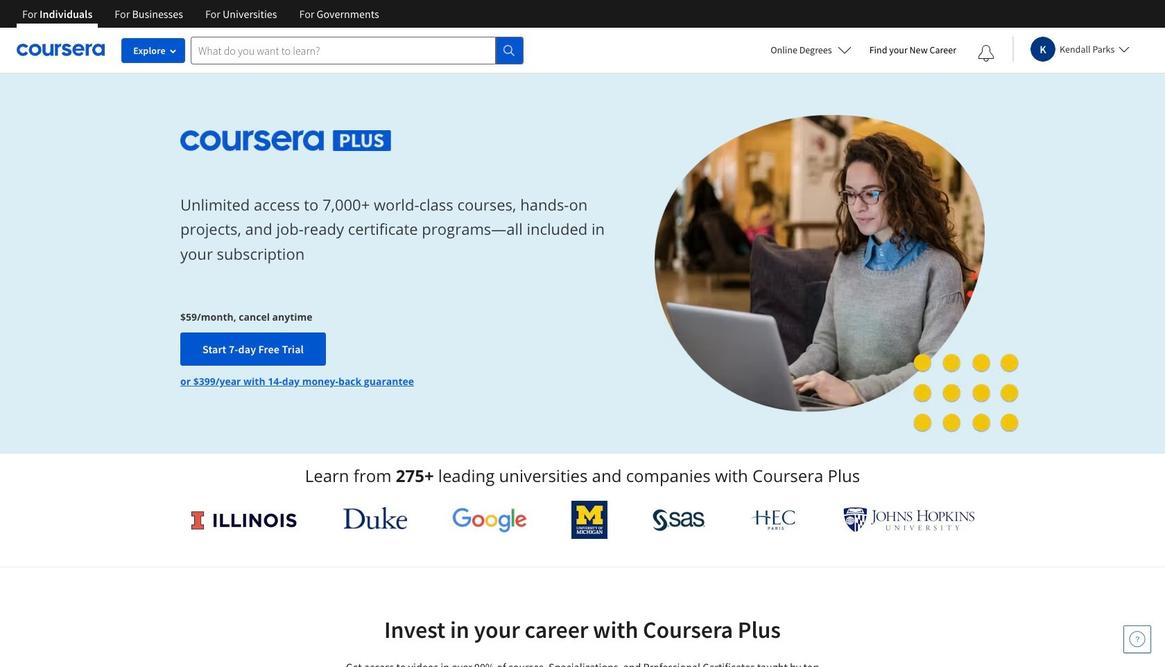 Task type: locate. For each thing, give the bounding box(es) containing it.
duke university image
[[343, 508, 407, 530]]

What do you want to learn? text field
[[191, 36, 496, 64]]

banner navigation
[[11, 0, 390, 28]]

google image
[[452, 508, 527, 533]]

sas image
[[653, 509, 705, 532]]

coursera plus image
[[180, 130, 391, 151]]

None search field
[[191, 36, 524, 64]]



Task type: describe. For each thing, give the bounding box(es) containing it.
help center image
[[1129, 632, 1146, 648]]

hec paris image
[[750, 506, 799, 535]]

johns hopkins university image
[[843, 508, 975, 533]]

coursera image
[[17, 39, 105, 61]]

university of michigan image
[[572, 501, 608, 540]]

university of illinois at urbana-champaign image
[[190, 509, 298, 532]]



Task type: vqa. For each thing, say whether or not it's contained in the screenshot.
Search Box
yes



